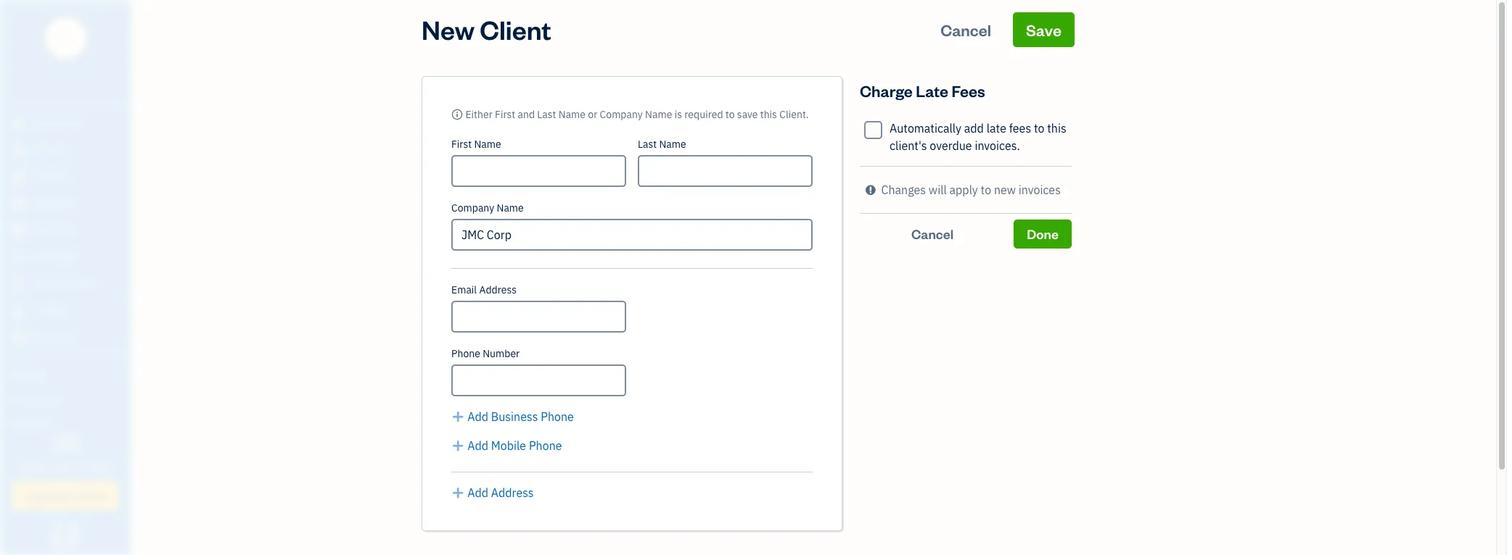 Task type: locate. For each thing, give the bounding box(es) containing it.
phone
[[451, 348, 480, 361], [541, 410, 574, 425], [529, 439, 562, 454]]

phone right mobile
[[529, 439, 562, 454]]

1 vertical spatial cancel
[[911, 226, 954, 242]]

add mobile phone
[[467, 439, 562, 454]]

address right email
[[479, 284, 517, 297]]

2 vertical spatial add
[[467, 486, 488, 501]]

trial
[[87, 460, 110, 475]]

changes will apply to new invoices
[[881, 183, 1061, 197]]

company down the first name
[[451, 202, 494, 215]]

1 vertical spatial phone
[[541, 410, 574, 425]]

phone for add business phone
[[541, 410, 574, 425]]

Company Name text field
[[451, 219, 813, 251]]

1 horizontal spatial this
[[1047, 121, 1067, 136]]

address
[[479, 284, 517, 297], [491, 486, 534, 501]]

30 days left in trial
[[21, 429, 110, 475]]

name for first name
[[474, 138, 501, 151]]

this right fees
[[1047, 121, 1067, 136]]

to
[[726, 108, 735, 121], [1034, 121, 1045, 136], [981, 183, 991, 197]]

company
[[600, 108, 643, 121], [451, 202, 494, 215]]

1 horizontal spatial last
[[638, 138, 657, 151]]

0 vertical spatial phone
[[451, 348, 480, 361]]

plus image
[[451, 409, 465, 426], [451, 438, 465, 455]]

2 horizontal spatial to
[[1034, 121, 1045, 136]]

0 horizontal spatial first
[[451, 138, 472, 151]]

add inside add business phone button
[[467, 410, 488, 425]]

3 add from the top
[[467, 486, 488, 501]]

this right 'save'
[[760, 108, 777, 121]]

name down either
[[474, 138, 501, 151]]

address for email address
[[479, 284, 517, 297]]

done button
[[1014, 220, 1072, 249]]

0 horizontal spatial this
[[760, 108, 777, 121]]

1 vertical spatial add
[[467, 439, 488, 454]]

cancel button down the will
[[860, 220, 1005, 249]]

2 add from the top
[[467, 439, 488, 454]]

1 vertical spatial plus image
[[451, 438, 465, 455]]

or
[[588, 108, 597, 121]]

this
[[760, 108, 777, 121], [1047, 121, 1067, 136]]

last down "either first and last name or company name is required to save this client."
[[638, 138, 657, 151]]

1 vertical spatial first
[[451, 138, 472, 151]]

email address
[[451, 284, 517, 297]]

last
[[537, 108, 556, 121], [638, 138, 657, 151]]

0 vertical spatial add
[[467, 410, 488, 425]]

charge
[[860, 81, 913, 101]]

address down add mobile phone
[[491, 486, 534, 501]]

apply
[[950, 183, 978, 197]]

automatically add late fees to this client's overdue invoices.
[[890, 121, 1067, 153]]

1 add from the top
[[467, 410, 488, 425]]

in
[[72, 460, 84, 475]]

plus image left business
[[451, 409, 465, 426]]

new
[[994, 183, 1016, 197]]

business
[[491, 410, 538, 425]]

to left 'save'
[[726, 108, 735, 121]]

phone down phone number 'text box' at the left bottom of the page
[[541, 410, 574, 425]]

0 vertical spatial address
[[479, 284, 517, 297]]

overdue
[[930, 139, 972, 153]]

cancel button up 'fees'
[[928, 12, 1004, 47]]

invoices
[[1019, 183, 1061, 197]]

0 horizontal spatial to
[[726, 108, 735, 121]]

company name
[[451, 202, 524, 215]]

0 vertical spatial cancel button
[[928, 12, 1004, 47]]

cancel button
[[928, 12, 1004, 47], [860, 220, 1005, 249]]

email
[[451, 284, 477, 297]]

1 horizontal spatial first
[[495, 108, 515, 121]]

plus image for add business phone
[[451, 409, 465, 426]]

1 plus image from the top
[[451, 409, 465, 426]]

add for add business phone
[[467, 410, 488, 425]]

add business phone button
[[451, 409, 574, 426]]

add left business
[[467, 410, 488, 425]]

Last Name text field
[[638, 155, 813, 187]]

plus image up plus icon
[[451, 438, 465, 455]]

address inside button
[[491, 486, 534, 501]]

upgrade
[[25, 488, 77, 504]]

last right and
[[537, 108, 556, 121]]

first down primary image
[[451, 138, 472, 151]]

primary image
[[451, 108, 463, 121]]

add left mobile
[[467, 439, 488, 454]]

add inside add address button
[[467, 486, 488, 501]]

client's
[[890, 139, 927, 153]]

cancel up 'fees'
[[941, 20, 991, 40]]

1 horizontal spatial company
[[600, 108, 643, 121]]

add
[[467, 410, 488, 425], [467, 439, 488, 454], [467, 486, 488, 501]]

plus image
[[451, 485, 465, 502]]

phone number
[[451, 348, 520, 361]]

add inside "add mobile phone" button
[[467, 439, 488, 454]]

1 vertical spatial cancel button
[[860, 220, 1005, 249]]

to right fees
[[1034, 121, 1045, 136]]

add right plus icon
[[467, 486, 488, 501]]

to left new on the top right of page
[[981, 183, 991, 197]]

2 plus image from the top
[[451, 438, 465, 455]]

add address
[[467, 486, 534, 501]]

0 horizontal spatial last
[[537, 108, 556, 121]]

1 vertical spatial address
[[491, 486, 534, 501]]

2 vertical spatial phone
[[529, 439, 562, 454]]

0 vertical spatial first
[[495, 108, 515, 121]]

address for add address
[[491, 486, 534, 501]]

name down first name text box
[[497, 202, 524, 215]]

company right "or"
[[600, 108, 643, 121]]

invoices.
[[975, 139, 1020, 153]]

first left and
[[495, 108, 515, 121]]

name
[[559, 108, 586, 121], [645, 108, 672, 121], [474, 138, 501, 151], [659, 138, 686, 151], [497, 202, 524, 215]]

0 vertical spatial plus image
[[451, 409, 465, 426]]

is
[[675, 108, 682, 121]]

first
[[495, 108, 515, 121], [451, 138, 472, 151]]

phone left number
[[451, 348, 480, 361]]

cancel
[[941, 20, 991, 40], [911, 226, 954, 242]]

name down is
[[659, 138, 686, 151]]

cancel down the will
[[911, 226, 954, 242]]

0 horizontal spatial company
[[451, 202, 494, 215]]



Task type: vqa. For each thing, say whether or not it's contained in the screenshot.
Estimate icon
no



Task type: describe. For each thing, give the bounding box(es) containing it.
client.
[[780, 108, 809, 121]]

name for company name
[[497, 202, 524, 215]]

30
[[51, 429, 79, 459]]

save
[[1026, 20, 1062, 40]]

First Name text field
[[451, 155, 626, 187]]

client
[[480, 12, 551, 46]]

1 horizontal spatial to
[[981, 183, 991, 197]]

left
[[49, 460, 70, 475]]

fees
[[1009, 121, 1031, 136]]

1 vertical spatial company
[[451, 202, 494, 215]]

number
[[483, 348, 520, 361]]

add
[[964, 121, 984, 136]]

name for last name
[[659, 138, 686, 151]]

name left is
[[645, 108, 672, 121]]

0 vertical spatial cancel
[[941, 20, 991, 40]]

plus image for add mobile phone
[[451, 438, 465, 455]]

main element
[[0, 0, 167, 556]]

save
[[737, 108, 758, 121]]

save button
[[1013, 12, 1075, 47]]

and
[[518, 108, 535, 121]]

add business phone
[[467, 410, 574, 425]]

add for add address
[[467, 486, 488, 501]]

either
[[465, 108, 493, 121]]

1 vertical spatial last
[[638, 138, 657, 151]]

last name
[[638, 138, 686, 151]]

name left "or"
[[559, 108, 586, 121]]

add mobile phone button
[[451, 438, 562, 455]]

automatically
[[890, 121, 962, 136]]

new
[[422, 12, 475, 46]]

charge late fees
[[860, 81, 985, 101]]

to inside automatically add late fees to this client's overdue invoices.
[[1034, 121, 1045, 136]]

fees
[[952, 81, 985, 101]]

now
[[79, 488, 106, 504]]

will
[[929, 183, 947, 197]]

days
[[21, 460, 46, 475]]

exclamationcircle image
[[866, 181, 876, 199]]

add address button
[[451, 485, 534, 502]]

phone for add mobile phone
[[529, 439, 562, 454]]

done
[[1027, 226, 1059, 242]]

late
[[987, 121, 1006, 136]]

mobile
[[491, 439, 526, 454]]

upgrade now button
[[12, 482, 119, 511]]

Phone Number text field
[[451, 365, 626, 397]]

either first and last name or company name is required to save this client.
[[465, 108, 809, 121]]

changes
[[881, 183, 926, 197]]

new client
[[422, 12, 551, 46]]

add for add mobile phone
[[467, 439, 488, 454]]

first name
[[451, 138, 501, 151]]

required
[[685, 108, 723, 121]]

late
[[916, 81, 949, 101]]

Email Address text field
[[451, 301, 626, 333]]

0 vertical spatial company
[[600, 108, 643, 121]]

upgrade now
[[25, 488, 106, 504]]

this inside automatically add late fees to this client's overdue invoices.
[[1047, 121, 1067, 136]]

0 vertical spatial last
[[537, 108, 556, 121]]



